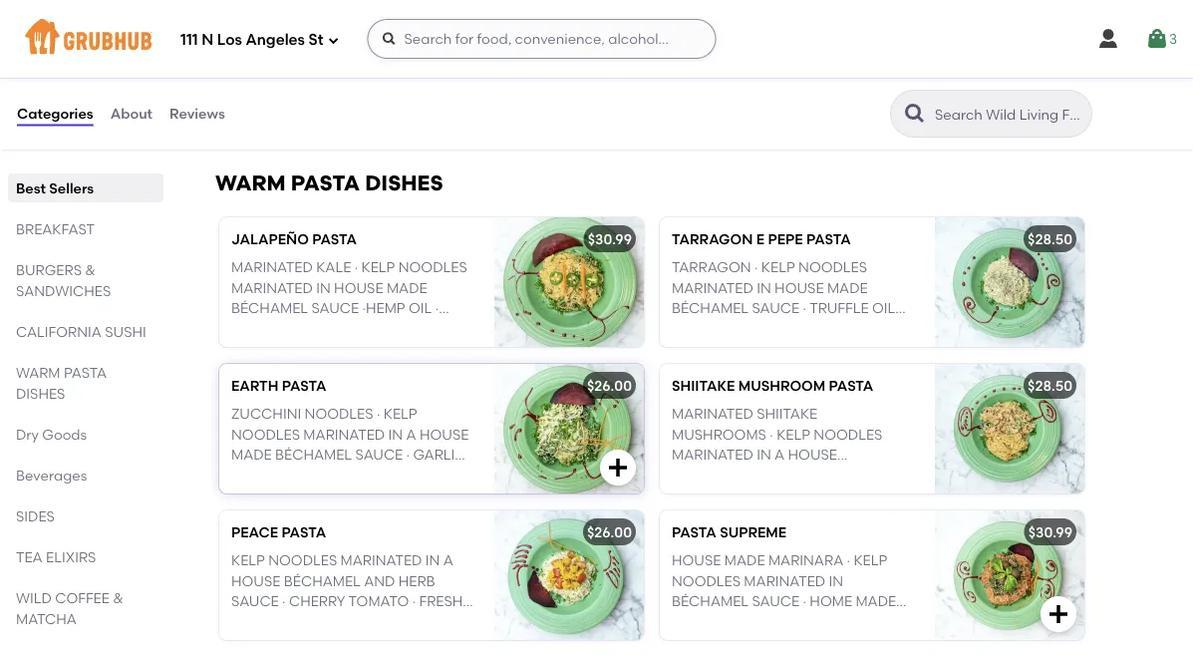 Task type: describe. For each thing, give the bounding box(es) containing it.
pepe
[[768, 231, 804, 248]]

shiitake mushroom pasta
[[672, 378, 874, 395]]

supreme
[[720, 524, 787, 541]]

mushroom
[[739, 378, 826, 395]]

elixirs
[[46, 549, 96, 566]]

categories
[[17, 105, 93, 122]]

n
[[202, 31, 214, 49]]

kelp noodles marinated in a house béchamel and herb sauce · cherry tomato · fresh herbs · brazil nut parmesan ˆ side salad
[[231, 553, 463, 651]]

wild coffee & matcha
[[16, 589, 123, 627]]

ˆ
[[451, 613, 458, 630]]

earth
[[231, 378, 279, 395]]

Search for food, convenience, alcohol... search field
[[368, 19, 717, 59]]

pasta right earth
[[282, 378, 327, 395]]

brazil
[[287, 613, 335, 630]]

beverages tab
[[16, 465, 156, 486]]

0 vertical spatial warm
[[215, 171, 286, 196]]

in
[[426, 553, 440, 570]]

angeles
[[246, 31, 305, 49]]

noodles
[[269, 553, 337, 570]]

Search Wild Living Foods search field
[[934, 105, 1086, 124]]

cucumber
[[314, 62, 396, 79]]

about button
[[109, 78, 154, 150]]

peace pasta image
[[495, 511, 644, 641]]

avocado
[[231, 62, 304, 79]]

burgers & sandwiches
[[16, 261, 111, 299]]

nut
[[338, 613, 368, 630]]

wild coffee & matcha tab
[[16, 587, 156, 629]]

sellers
[[49, 180, 94, 196]]

pasta supreme
[[672, 524, 787, 541]]

beverages
[[16, 467, 87, 484]]

herb
[[399, 573, 435, 590]]

3
[[1170, 30, 1178, 47]]

warm pasta dishes inside warm pasta dishes 'tab'
[[16, 364, 107, 402]]

breakfast tab
[[16, 218, 156, 239]]

peace pasta
[[231, 524, 326, 541]]

e
[[757, 231, 765, 248]]

· right sauce
[[282, 593, 286, 610]]

st
[[309, 31, 324, 49]]

1 horizontal spatial dishes
[[365, 171, 443, 196]]

jalapeño
[[231, 231, 309, 248]]

macadamia
[[231, 42, 320, 59]]

coffee
[[55, 589, 110, 606]]

sides tab
[[16, 506, 156, 527]]

tomato
[[349, 593, 409, 610]]

tarragon e pepe pasta image
[[936, 218, 1085, 347]]

tea elixirs tab
[[16, 547, 156, 568]]

main navigation navigation
[[0, 0, 1194, 78]]

warm pasta dishes tab
[[16, 362, 156, 404]]

earth pasta image
[[495, 364, 644, 494]]

111
[[181, 31, 198, 49]]

jalapeño pasta
[[231, 231, 357, 248]]

sauce
[[231, 593, 279, 610]]

california
[[16, 323, 102, 340]]

kelp
[[231, 553, 265, 570]]

$22.99
[[589, 14, 632, 31]]

· down st
[[307, 62, 311, 79]]

wild
[[16, 589, 52, 606]]

béchamel
[[284, 573, 361, 590]]

svg image inside 3 button
[[1146, 27, 1170, 51]]

pasta left supreme
[[672, 524, 717, 541]]

shiitake
[[672, 378, 735, 395]]

pasta supreme image
[[936, 511, 1085, 641]]

$28.50 for shiitake mushroom pasta
[[1028, 378, 1073, 395]]

breakfast
[[16, 220, 95, 237]]

best sellers tab
[[16, 178, 156, 198]]

sandwiches
[[16, 282, 111, 299]]

1 horizontal spatial svg image
[[606, 456, 630, 480]]

$28.50 for tarragon e pepe pasta
[[1028, 231, 1073, 248]]



Task type: vqa. For each thing, say whether or not it's contained in the screenshot.
the topmost $4.20
no



Task type: locate. For each thing, give the bounding box(es) containing it.
pasta right mushroom
[[829, 378, 874, 395]]

0 horizontal spatial dishes
[[16, 385, 65, 402]]

0 vertical spatial &
[[85, 261, 96, 278]]

dry goods
[[16, 426, 87, 443]]

tarragon
[[672, 231, 753, 248]]

$30.99
[[588, 231, 632, 248], [1029, 524, 1073, 541]]

& up sandwiches
[[85, 261, 96, 278]]

0 vertical spatial $28.50
[[1028, 231, 1073, 248]]

0 horizontal spatial warm
[[16, 364, 60, 381]]

1 horizontal spatial &
[[113, 589, 123, 606]]

peace
[[231, 524, 278, 541]]

1 vertical spatial warm pasta dishes
[[16, 364, 107, 402]]

pasta right jalapeño
[[312, 231, 357, 248]]

1 vertical spatial $30.99
[[1029, 524, 1073, 541]]

california sushi tab
[[16, 321, 156, 342]]

avo roll image
[[495, 0, 644, 130]]

warm inside 'warm pasta dishes'
[[16, 364, 60, 381]]

& inside wild coffee & matcha
[[113, 589, 123, 606]]

side
[[231, 634, 262, 651]]

earth pasta
[[231, 378, 327, 395]]

svg image
[[1097, 27, 1121, 51], [328, 34, 340, 46], [1047, 603, 1071, 627]]

fresh
[[419, 593, 463, 610]]

& inside burgers & sandwiches
[[85, 261, 96, 278]]

2 $28.50 from the top
[[1028, 378, 1073, 395]]

1 horizontal spatial $30.99
[[1029, 524, 1073, 541]]

pasta down 'california sushi' tab
[[64, 364, 107, 381]]

0 horizontal spatial &
[[85, 261, 96, 278]]

1 vertical spatial $28.50
[[1028, 378, 1073, 395]]

0 vertical spatial warm pasta dishes
[[215, 171, 443, 196]]

dishes
[[365, 171, 443, 196], [16, 385, 65, 402]]

& right coffee
[[113, 589, 123, 606]]

cauliflower
[[323, 42, 424, 59]]

· right the rice
[[463, 42, 466, 59]]

parmesan
[[371, 613, 447, 630]]

burgers
[[16, 261, 82, 278]]

rice
[[427, 42, 459, 59]]

2 horizontal spatial svg image
[[1097, 27, 1121, 51]]

1 vertical spatial &
[[113, 589, 123, 606]]

warm pasta dishes up jalapeño pasta
[[215, 171, 443, 196]]

warm up jalapeño
[[215, 171, 286, 196]]

warm down california
[[16, 364, 60, 381]]

sides
[[16, 508, 55, 525]]

$28.50
[[1028, 231, 1073, 248], [1028, 378, 1073, 395]]

pasta inside 'warm pasta dishes'
[[64, 364, 107, 381]]

3 button
[[1146, 21, 1178, 57]]

matcha
[[16, 610, 77, 627]]

· up salad
[[280, 613, 283, 630]]

111 n los angeles st
[[181, 31, 324, 49]]

pasta right 'pepe'
[[807, 231, 852, 248]]

california sushi
[[16, 323, 146, 340]]

pasta
[[291, 171, 360, 196], [312, 231, 357, 248], [807, 231, 852, 248], [64, 364, 107, 381], [282, 378, 327, 395], [829, 378, 874, 395], [282, 524, 326, 541], [672, 524, 717, 541]]

about
[[110, 105, 153, 122]]

cherry
[[289, 593, 345, 610]]

warm pasta dishes
[[215, 171, 443, 196], [16, 364, 107, 402]]

categories button
[[16, 78, 94, 150]]

0 horizontal spatial warm pasta dishes
[[16, 364, 107, 402]]

best sellers
[[16, 180, 94, 196]]

$26.00 for peace pasta
[[587, 524, 632, 541]]

goods
[[42, 426, 87, 443]]

·
[[463, 42, 466, 59], [307, 62, 311, 79], [282, 593, 286, 610], [413, 593, 416, 610], [280, 613, 283, 630]]

jalapeño pasta image
[[495, 218, 644, 347]]

0 vertical spatial $30.99
[[588, 231, 632, 248]]

los
[[217, 31, 242, 49]]

1 $28.50 from the top
[[1028, 231, 1073, 248]]

1 $26.00 from the top
[[587, 378, 632, 395]]

0 horizontal spatial $30.99
[[588, 231, 632, 248]]

tea
[[16, 549, 43, 566]]

0 horizontal spatial svg image
[[328, 34, 340, 46]]

warm pasta dishes down california
[[16, 364, 107, 402]]

1 vertical spatial dishes
[[16, 385, 65, 402]]

house
[[231, 573, 281, 590]]

0 vertical spatial $26.00
[[587, 378, 632, 395]]

dishes inside 'warm pasta dishes'
[[16, 385, 65, 402]]

best
[[16, 180, 46, 196]]

0 horizontal spatial svg image
[[381, 31, 397, 47]]

$26.00
[[587, 378, 632, 395], [587, 524, 632, 541]]

1 horizontal spatial warm
[[215, 171, 286, 196]]

warm
[[215, 171, 286, 196], [16, 364, 60, 381]]

0 vertical spatial dishes
[[365, 171, 443, 196]]

marinated
[[341, 553, 422, 570]]

salad
[[265, 634, 312, 651]]

tarragon e pepe pasta
[[672, 231, 852, 248]]

sushi
[[105, 323, 146, 340]]

dry
[[16, 426, 39, 443]]

tea elixirs
[[16, 549, 96, 566]]

&
[[85, 261, 96, 278], [113, 589, 123, 606]]

burgers & sandwiches tab
[[16, 259, 156, 301]]

2 horizontal spatial svg image
[[1146, 27, 1170, 51]]

dry goods tab
[[16, 424, 156, 445]]

· down herb
[[413, 593, 416, 610]]

pasta up jalapeño pasta
[[291, 171, 360, 196]]

macadamia cauliflower rice · avocado · cucumber
[[231, 42, 466, 79]]

search icon image
[[904, 102, 928, 126]]

$30.99 for supreme
[[1029, 524, 1073, 541]]

$26.00 for earth pasta
[[587, 378, 632, 395]]

a
[[444, 553, 454, 570]]

reviews button
[[169, 78, 226, 150]]

1 vertical spatial $26.00
[[587, 524, 632, 541]]

reviews
[[170, 105, 225, 122]]

pasta up noodles on the left bottom of page
[[282, 524, 326, 541]]

herbs
[[231, 613, 276, 630]]

and
[[364, 573, 395, 590]]

1 vertical spatial warm
[[16, 364, 60, 381]]

1 horizontal spatial svg image
[[1047, 603, 1071, 627]]

$30.99 for pasta
[[588, 231, 632, 248]]

svg image
[[1146, 27, 1170, 51], [381, 31, 397, 47], [606, 456, 630, 480]]

2 $26.00 from the top
[[587, 524, 632, 541]]

shiitake mushroom pasta image
[[936, 364, 1085, 494]]

1 horizontal spatial warm pasta dishes
[[215, 171, 443, 196]]



